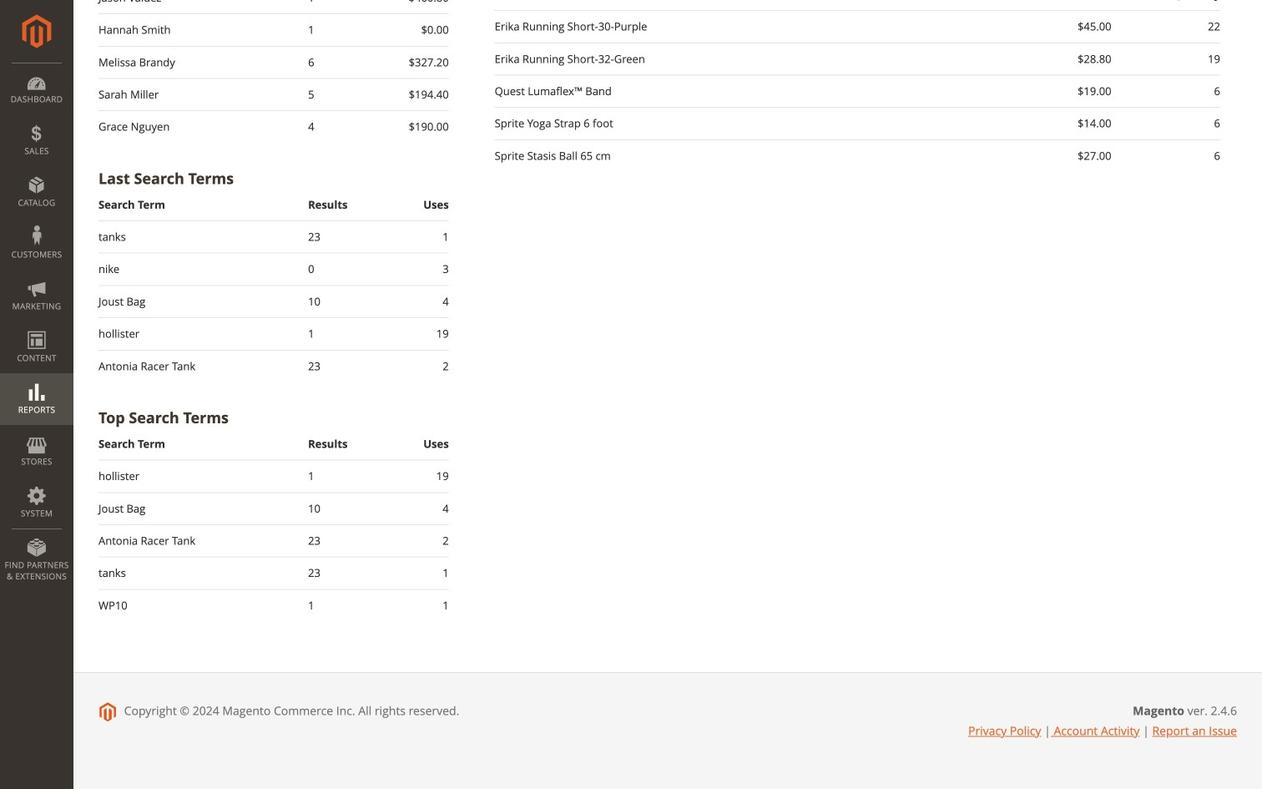 Task type: locate. For each thing, give the bounding box(es) containing it.
menu bar
[[0, 63, 73, 590]]

magento admin panel image
[[22, 14, 51, 48]]



Task type: vqa. For each thing, say whether or not it's contained in the screenshot.
menu bar on the left
yes



